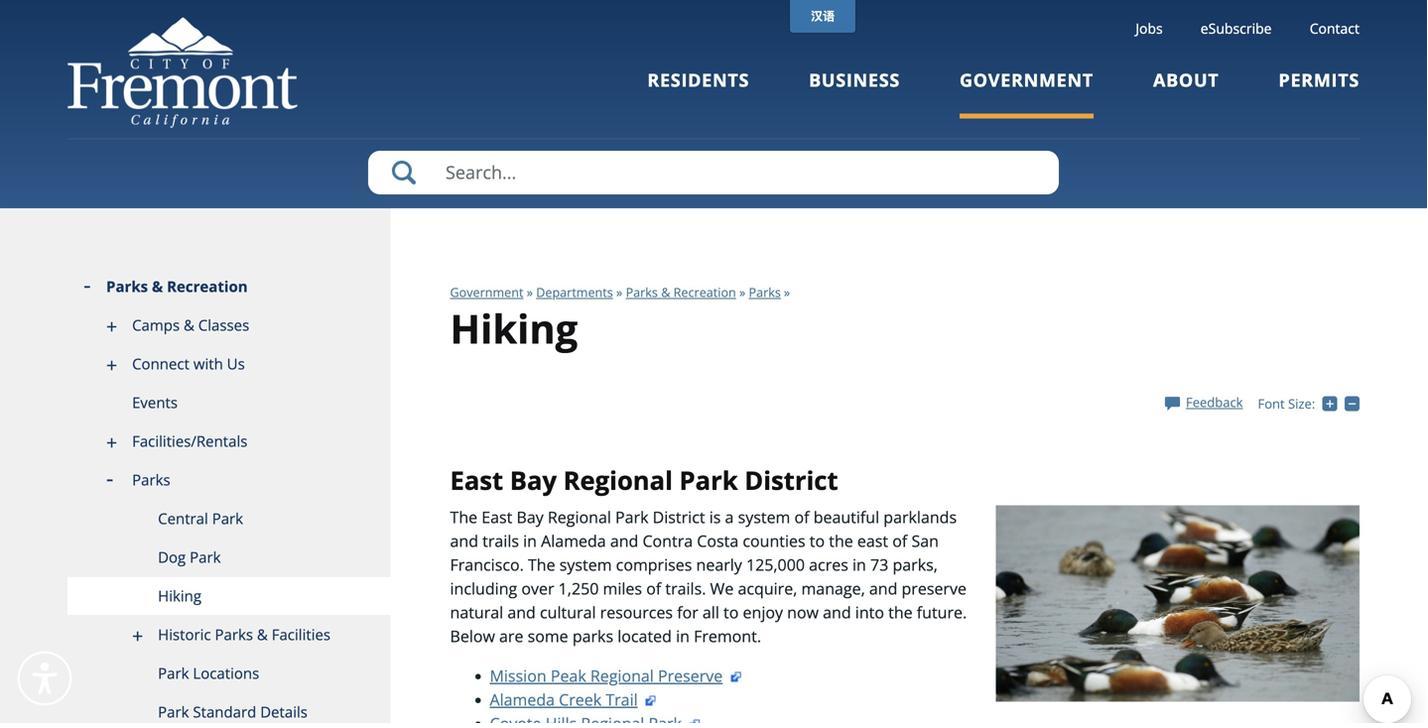 Task type: vqa. For each thing, say whether or not it's contained in the screenshot.
stay connected image
no



Task type: locate. For each thing, give the bounding box(es) containing it.
to
[[810, 531, 825, 552], [724, 602, 739, 623]]

in down for
[[676, 626, 690, 647]]

park standard details link
[[67, 694, 391, 724]]

0 horizontal spatial government link
[[450, 284, 524, 301]]

1 vertical spatial alameda
[[490, 689, 555, 711]]

recreation
[[167, 276, 248, 297], [674, 284, 736, 301]]

events link
[[67, 384, 391, 423]]

some
[[528, 626, 568, 647]]

of down comprises
[[646, 578, 661, 600]]

0 vertical spatial district
[[745, 463, 838, 498]]

east
[[858, 531, 888, 552]]

about link
[[1153, 68, 1219, 119]]

in left the 73
[[853, 554, 866, 576]]

parks,
[[893, 554, 938, 576]]

0 horizontal spatial system
[[560, 554, 612, 576]]

park down historic
[[158, 664, 189, 684]]

alameda up 1,250 on the left bottom of page
[[541, 531, 606, 552]]

hiking down departments
[[450, 301, 578, 355]]

regional up contra
[[563, 463, 673, 498]]

1 vertical spatial government
[[450, 284, 524, 301]]

0 horizontal spatial of
[[646, 578, 661, 600]]

1 horizontal spatial the
[[528, 554, 555, 576]]

1 horizontal spatial of
[[795, 507, 809, 528]]

2 horizontal spatial in
[[853, 554, 866, 576]]

1 vertical spatial hiking
[[158, 586, 201, 606]]

1 horizontal spatial government
[[960, 68, 1094, 92]]

2 horizontal spatial »
[[739, 284, 746, 301]]

with
[[193, 354, 223, 374]]

park right dog
[[190, 547, 221, 568]]

resources
[[600, 602, 673, 623]]

park locations
[[158, 664, 259, 684]]

creek
[[559, 689, 602, 711]]

parks
[[106, 276, 148, 297], [626, 284, 658, 301], [749, 284, 781, 301], [132, 470, 170, 490], [215, 625, 253, 645]]

&
[[152, 276, 163, 297], [661, 284, 670, 301], [184, 315, 194, 335], [257, 625, 268, 645]]

& right the camps
[[184, 315, 194, 335]]

of left san
[[893, 531, 907, 552]]

jobs link
[[1136, 19, 1163, 38]]

business link
[[809, 68, 900, 119]]

we
[[710, 578, 734, 600]]

1 horizontal spatial the
[[888, 602, 913, 623]]

locations
[[193, 664, 259, 684]]

2 » from the left
[[616, 284, 623, 301]]

the right 'into'
[[888, 602, 913, 623]]

1 vertical spatial bay
[[517, 507, 544, 528]]

0 vertical spatial hiking
[[450, 301, 578, 355]]

jobs
[[1136, 19, 1163, 38]]

park down east bay regional park district
[[615, 507, 649, 528]]

& right departments
[[661, 284, 670, 301]]

1 vertical spatial regional
[[548, 507, 611, 528]]

and down manage,
[[823, 602, 851, 623]]

1 vertical spatial government link
[[450, 284, 524, 301]]

park standard details
[[158, 702, 308, 723]]

district up contra
[[653, 507, 705, 528]]

0 vertical spatial the
[[450, 507, 478, 528]]

& inside government » departments » parks & recreation » parks hiking
[[661, 284, 670, 301]]

hiking up historic
[[158, 586, 201, 606]]

park inside the east bay regional park district is a system of beautiful parklands and trails in alameda and contra costa counties to the east of san francisco. the system comprises nearly 125,000 acres in 73 parks, including over 1,250 miles of trails. we acquire, manage, and preserve natural and cultural resources for all to enjoy now and into the future. below are some parks located in fremont.
[[615, 507, 649, 528]]

and down the 73
[[869, 578, 898, 600]]

& inside 'camps & classes' link
[[184, 315, 194, 335]]

district inside the east bay regional park district is a system of beautiful parklands and trails in alameda and contra costa counties to the east of san francisco. the system comprises nearly 125,000 acres in 73 parks, including over 1,250 miles of trails. we acquire, manage, and preserve natural and cultural resources for all to enjoy now and into the future. below are some parks located in fremont.
[[653, 507, 705, 528]]

events
[[132, 393, 178, 413]]

& left "facilities"
[[257, 625, 268, 645]]

alameda
[[541, 531, 606, 552], [490, 689, 555, 711]]

contra
[[643, 531, 693, 552]]

are
[[499, 626, 524, 647]]

1 vertical spatial district
[[653, 507, 705, 528]]

regional inside mission peak regional preserve alameda creek trail
[[590, 666, 654, 687]]

the up francisco. on the left of the page
[[450, 507, 478, 528]]

of
[[795, 507, 809, 528], [893, 531, 907, 552], [646, 578, 661, 600]]

counties
[[743, 531, 806, 552]]

esubscribe
[[1201, 19, 1272, 38]]

1,250
[[558, 578, 599, 600]]

1 vertical spatial parks link
[[67, 462, 391, 500]]

camps
[[132, 315, 180, 335]]

0 vertical spatial parks link
[[749, 284, 781, 301]]

alameda down mission
[[490, 689, 555, 711]]

and
[[450, 531, 478, 552], [610, 531, 639, 552], [869, 578, 898, 600], [508, 602, 536, 623], [823, 602, 851, 623]]

system up 1,250 on the left bottom of page
[[560, 554, 612, 576]]

park inside "link"
[[190, 547, 221, 568]]

2 vertical spatial in
[[676, 626, 690, 647]]

departments link
[[536, 284, 613, 301]]

0 horizontal spatial the
[[450, 507, 478, 528]]

over
[[521, 578, 554, 600]]

0 vertical spatial alameda
[[541, 531, 606, 552]]

to right all
[[724, 602, 739, 623]]

the down beautiful
[[829, 531, 853, 552]]

0 vertical spatial system
[[738, 507, 790, 528]]

regional up 'trail' at the left bottom of the page
[[590, 666, 654, 687]]

1 vertical spatial the
[[528, 554, 555, 576]]

and up are at left
[[508, 602, 536, 623]]

0 vertical spatial to
[[810, 531, 825, 552]]

future.
[[917, 602, 967, 623]]

hiking
[[450, 301, 578, 355], [158, 586, 201, 606]]

historic parks & facilities link
[[67, 616, 391, 655]]

alameda inside the east bay regional park district is a system of beautiful parklands and trails in alameda and contra costa counties to the east of san francisco. the system comprises nearly 125,000 acres in 73 parks, including over 1,250 miles of trails. we acquire, manage, and preserve natural and cultural resources for all to enjoy now and into the future. below are some parks located in fremont.
[[541, 531, 606, 552]]

0 vertical spatial government
[[960, 68, 1094, 92]]

2 vertical spatial regional
[[590, 666, 654, 687]]

0 vertical spatial regional
[[563, 463, 673, 498]]

0 vertical spatial bay
[[510, 463, 557, 498]]

details
[[260, 702, 308, 723]]

of up counties
[[795, 507, 809, 528]]

0 horizontal spatial in
[[523, 531, 537, 552]]

0 horizontal spatial government
[[450, 284, 524, 301]]

preserve
[[658, 666, 723, 687]]

1 vertical spatial to
[[724, 602, 739, 623]]

district up counties
[[745, 463, 838, 498]]

government link
[[960, 68, 1094, 119], [450, 284, 524, 301]]

0 horizontal spatial district
[[653, 507, 705, 528]]

parks & recreation link
[[67, 268, 391, 307], [626, 284, 736, 301]]

1 horizontal spatial government link
[[960, 68, 1094, 119]]

government for government » departments » parks & recreation » parks hiking
[[450, 284, 524, 301]]

connect with us link
[[67, 345, 391, 384]]

0 horizontal spatial »
[[527, 284, 533, 301]]

camps & classes
[[132, 315, 249, 335]]

francisco.
[[450, 554, 524, 576]]

park left standard
[[158, 702, 189, 723]]

1 horizontal spatial in
[[676, 626, 690, 647]]

bay inside the east bay regional park district is a system of beautiful parklands and trails in alameda and contra costa counties to the east of san francisco. the system comprises nearly 125,000 acres in 73 parks, including over 1,250 miles of trails. we acquire, manage, and preserve natural and cultural resources for all to enjoy now and into the future. below are some parks located in fremont.
[[517, 507, 544, 528]]

recreation inside government » departments » parks & recreation » parks hiking
[[674, 284, 736, 301]]

0 vertical spatial the
[[829, 531, 853, 552]]

trail
[[606, 689, 638, 711]]

1 horizontal spatial parks link
[[749, 284, 781, 301]]

0 vertical spatial in
[[523, 531, 537, 552]]

0 horizontal spatial parks link
[[67, 462, 391, 500]]

the up over
[[528, 554, 555, 576]]

is
[[709, 507, 721, 528]]

nearly
[[696, 554, 742, 576]]

the east bay regional park district is a system of beautiful parklands and trails in alameda and contra costa counties to the east of san francisco. the system comprises nearly 125,000 acres in 73 parks, including over 1,250 miles of trails. we acquire, manage, and preserve natural and cultural resources for all to enjoy now and into the future. below are some parks located in fremont.
[[450, 507, 967, 647]]

1 vertical spatial of
[[893, 531, 907, 552]]

acquire,
[[738, 578, 797, 600]]

trails
[[483, 531, 519, 552]]

regional up 1,250 on the left bottom of page
[[548, 507, 611, 528]]

government inside government » departments » parks & recreation » parks hiking
[[450, 284, 524, 301]]

1 horizontal spatial district
[[745, 463, 838, 498]]

fremont.
[[694, 626, 761, 647]]

1 horizontal spatial recreation
[[674, 284, 736, 301]]

park
[[679, 463, 738, 498], [615, 507, 649, 528], [212, 509, 243, 529], [190, 547, 221, 568], [158, 664, 189, 684], [158, 702, 189, 723]]

1 horizontal spatial hiking
[[450, 301, 578, 355]]

east
[[450, 463, 503, 498], [482, 507, 513, 528]]

facilities/rentals
[[132, 431, 248, 452]]

columnusercontrol3 main content
[[391, 208, 1364, 724]]

bay
[[510, 463, 557, 498], [517, 507, 544, 528]]

in right the trails
[[523, 531, 537, 552]]

us
[[227, 354, 245, 374]]

park locations link
[[67, 655, 391, 694]]

to up acres
[[810, 531, 825, 552]]

system up counties
[[738, 507, 790, 528]]

»
[[527, 284, 533, 301], [616, 284, 623, 301], [739, 284, 746, 301]]

hiking link
[[67, 578, 391, 616]]

1 horizontal spatial parks & recreation link
[[626, 284, 736, 301]]

for
[[677, 602, 699, 623]]

dog park link
[[67, 539, 391, 578]]

park up "dog park" "link" at the left bottom of page
[[212, 509, 243, 529]]

parks & recreation
[[106, 276, 248, 297]]

parks link
[[749, 284, 781, 301], [67, 462, 391, 500]]

the
[[829, 531, 853, 552], [888, 602, 913, 623]]

0 horizontal spatial to
[[724, 602, 739, 623]]

east bay regional park district
[[450, 463, 838, 498]]

regional
[[563, 463, 673, 498], [548, 507, 611, 528], [590, 666, 654, 687]]

2 vertical spatial of
[[646, 578, 661, 600]]

1 vertical spatial in
[[853, 554, 866, 576]]

and up comprises
[[610, 531, 639, 552]]

0 vertical spatial government link
[[960, 68, 1094, 119]]

manage,
[[801, 578, 865, 600]]

1 horizontal spatial »
[[616, 284, 623, 301]]

1 vertical spatial east
[[482, 507, 513, 528]]

a
[[725, 507, 734, 528]]

now
[[787, 602, 819, 623]]



Task type: describe. For each thing, give the bounding box(es) containing it.
1 » from the left
[[527, 284, 533, 301]]

preserve
[[902, 578, 967, 600]]

0 horizontal spatial the
[[829, 531, 853, 552]]

enjoy
[[743, 602, 783, 623]]

historic
[[158, 625, 211, 645]]

natural
[[450, 602, 503, 623]]

0 horizontal spatial hiking
[[158, 586, 201, 606]]

cultural
[[540, 602, 596, 623]]

central
[[158, 509, 208, 529]]

business
[[809, 68, 900, 92]]

beautiful
[[814, 507, 880, 528]]

parks
[[573, 626, 613, 647]]

central park
[[158, 509, 243, 529]]

government » departments » parks & recreation » parks hiking
[[450, 284, 781, 355]]

connect with us
[[132, 354, 245, 374]]

camps & classes link
[[67, 307, 391, 345]]

0 horizontal spatial parks & recreation link
[[67, 268, 391, 307]]

regional for peak
[[590, 666, 654, 687]]

esubscribe link
[[1201, 19, 1272, 38]]

acres
[[809, 554, 849, 576]]

3 » from the left
[[739, 284, 746, 301]]

+
[[1338, 394, 1345, 412]]

costa
[[697, 531, 739, 552]]

comprises
[[616, 554, 692, 576]]

peak
[[551, 666, 586, 687]]

+ link
[[1323, 394, 1345, 412]]

1 horizontal spatial system
[[738, 507, 790, 528]]

0 vertical spatial east
[[450, 463, 503, 498]]

regional for bay
[[563, 463, 673, 498]]

0 vertical spatial of
[[795, 507, 809, 528]]

1 vertical spatial the
[[888, 602, 913, 623]]

connect
[[132, 354, 190, 374]]

parklands
[[884, 507, 957, 528]]

departments
[[536, 284, 613, 301]]

central park link
[[67, 500, 391, 539]]

including
[[450, 578, 517, 600]]

regional inside the east bay regional park district is a system of beautiful parklands and trails in alameda and contra costa counties to the east of san francisco. the system comprises nearly 125,000 acres in 73 parks, including over 1,250 miles of trails. we acquire, manage, and preserve natural and cultural resources for all to enjoy now and into the future. below are some parks located in fremont.
[[548, 507, 611, 528]]

& inside historic parks & facilities link
[[257, 625, 268, 645]]

feedback link
[[1165, 393, 1243, 411]]

historic parks & facilities
[[158, 625, 331, 645]]

standard
[[193, 702, 256, 723]]

below
[[450, 626, 495, 647]]

mission
[[490, 666, 547, 687]]

contact
[[1310, 19, 1360, 38]]

park up the is
[[679, 463, 738, 498]]

facilities/rentals link
[[67, 423, 391, 462]]

2 horizontal spatial of
[[893, 531, 907, 552]]

accessibility menu image
[[8, 649, 71, 713]]

permits
[[1279, 68, 1360, 92]]

dog
[[158, 547, 186, 568]]

east inside the east bay regional park district is a system of beautiful parklands and trails in alameda and contra costa counties to the east of san francisco. the system comprises nearly 125,000 acres in 73 parks, including over 1,250 miles of trails. we acquire, manage, and preserve natural and cultural resources for all to enjoy now and into the future. below are some parks located in fremont.
[[482, 507, 513, 528]]

mission peak regional preserve alameda creek trail
[[490, 666, 723, 711]]

alameda inside mission peak regional preserve alameda creek trail
[[490, 689, 555, 711]]

hiking inside government » departments » parks & recreation » parks hiking
[[450, 301, 578, 355]]

government for government
[[960, 68, 1094, 92]]

photo by aric crabb - bay area news group image
[[996, 506, 1360, 702]]

0 horizontal spatial recreation
[[167, 276, 248, 297]]

residents
[[648, 68, 749, 92]]

mission peak regional preserve link
[[490, 666, 743, 687]]

and up francisco. on the left of the page
[[450, 531, 478, 552]]

about
[[1153, 68, 1219, 92]]

permits link
[[1279, 68, 1360, 119]]

feedback
[[1186, 393, 1243, 411]]

73
[[871, 554, 889, 576]]

residents link
[[648, 68, 749, 119]]

- link
[[1345, 394, 1364, 412]]

trails.
[[665, 578, 706, 600]]

& up the camps
[[152, 276, 163, 297]]

font size:
[[1258, 395, 1315, 413]]

font
[[1258, 395, 1285, 413]]

located
[[618, 626, 672, 647]]

1 horizontal spatial to
[[810, 531, 825, 552]]

size:
[[1288, 395, 1315, 413]]

1 vertical spatial system
[[560, 554, 612, 576]]

facilities
[[272, 625, 331, 645]]

into
[[855, 602, 884, 623]]

dog park
[[158, 547, 221, 568]]

contact link
[[1310, 19, 1360, 38]]

Search text field
[[368, 151, 1059, 195]]

classes
[[198, 315, 249, 335]]

alameda creek trail link
[[490, 689, 658, 711]]

all
[[703, 602, 719, 623]]

-
[[1360, 394, 1364, 412]]

miles
[[603, 578, 642, 600]]

san
[[912, 531, 939, 552]]



